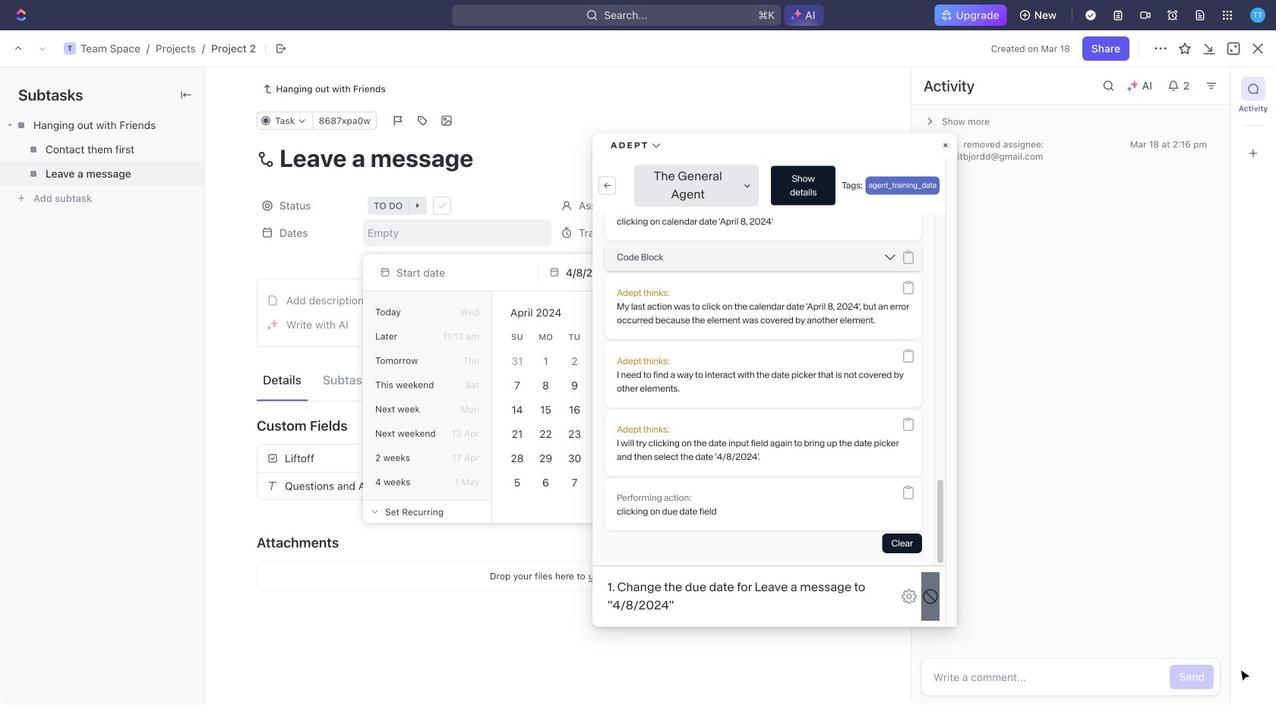 Task type: vqa. For each thing, say whether or not it's contained in the screenshot.
Geology
no



Task type: describe. For each thing, give the bounding box(es) containing it.
sidebar navigation
[[0, 30, 194, 706]]

Due date text field
[[566, 267, 686, 279]]

task sidebar content section
[[911, 68, 1230, 706]]

Search or run a command… text field
[[308, 179, 422, 197]]

1 team space, , element from the left
[[64, 43, 76, 55]]

2 team space, , element from the left
[[207, 43, 219, 55]]

drumstick bite image
[[1145, 686, 1155, 696]]

1 cekcs image from the top
[[807, 304, 819, 316]]



Task type: locate. For each thing, give the bounding box(es) containing it.
1 vertical spatial cekcs image
[[807, 331, 819, 343]]

team space, , element
[[64, 43, 76, 55], [207, 43, 219, 55]]

None checkbox
[[435, 453, 447, 465]]

Edit task name text field
[[257, 144, 851, 172]]

Start date text field
[[397, 267, 517, 279]]

task sidebar navigation tab list
[[1237, 77, 1270, 166]]

Search tasks... text field
[[1115, 111, 1267, 134]]

0 vertical spatial cekcs image
[[807, 304, 819, 316]]

2 cekcs image from the top
[[807, 331, 819, 343]]

0 horizontal spatial team space, , element
[[64, 43, 76, 55]]

1 horizontal spatial team space, , element
[[207, 43, 219, 55]]

cekcs image
[[807, 304, 819, 316], [807, 331, 819, 343]]



